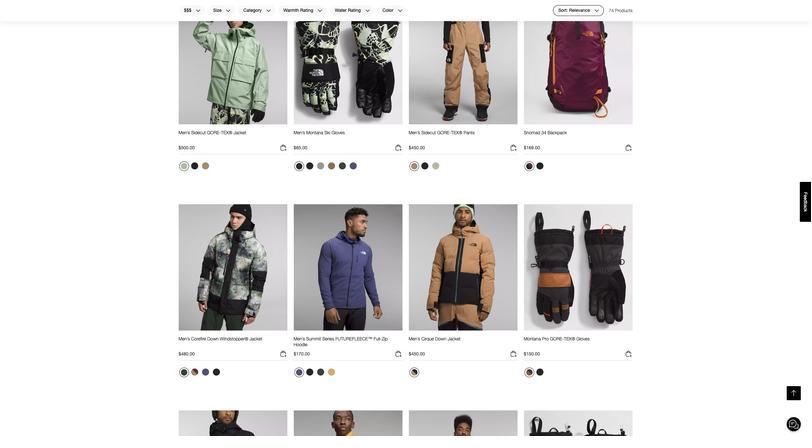 Task type: locate. For each thing, give the bounding box(es) containing it.
rating right warmth
[[300, 8, 313, 13]]

cave blue image right boysenberry/almond butter image on the left bottom
[[202, 369, 209, 376]]

2 horizontal spatial jacket
[[448, 336, 461, 342]]

sidecut
[[191, 130, 206, 135], [421, 130, 436, 135]]

1 horizontal spatial cave blue image
[[296, 369, 302, 376]]

0 horizontal spatial almond butter image
[[202, 163, 209, 170]]

0 horizontal spatial pine needle radio
[[315, 367, 326, 377]]

tnf black image
[[191, 163, 198, 170], [421, 163, 428, 170], [536, 369, 543, 376]]

tnf black radio right cave blue option
[[305, 367, 315, 377]]

boysenberry/almond butter image
[[191, 369, 198, 376]]

c
[[803, 207, 808, 209]]

tex® up $500.00 dropdown button
[[221, 130, 232, 135]]

futurefleece™
[[336, 336, 373, 342]]

$150.00
[[524, 351, 540, 357]]

1 horizontal spatial jacket
[[250, 336, 262, 342]]

1 horizontal spatial rating
[[348, 8, 361, 13]]

2 horizontal spatial tex®
[[564, 336, 575, 342]]

1 horizontal spatial pine needle radio
[[337, 161, 347, 171]]

0 horizontal spatial cave blue radio
[[200, 367, 211, 377]]

men's corefire down windstopper® jacket button
[[179, 336, 262, 348]]

tex® inside montana pro gore-tex® gloves button
[[564, 336, 575, 342]]

misty sage image
[[432, 163, 439, 170], [181, 163, 187, 170]]

2 e from the top
[[803, 197, 808, 200]]

tnf black image for $65.00
[[306, 163, 313, 170]]

gloves
[[332, 130, 345, 135], [577, 336, 590, 342]]

men's inside button
[[409, 336, 420, 342]]

2 $450.00 from the top
[[409, 351, 425, 357]]

f e e d b a c k button
[[800, 182, 811, 222]]

men's sidecut gore-tex® jacket button
[[179, 130, 246, 141]]

gore- inside men's sidecut gore-tex® jacket button
[[207, 130, 221, 135]]

misty sage image for misty sage radio
[[181, 163, 187, 170]]

1 horizontal spatial misty sage image
[[432, 163, 439, 170]]

men's summit series futurefleece™ full-zip hoodie
[[294, 336, 388, 347]]

1 horizontal spatial tnf black radio
[[420, 161, 430, 171]]

$150.00 button
[[524, 350, 633, 361]]

montana left 'ski'
[[306, 130, 323, 135]]

$choose color$ option group for $169.00
[[524, 161, 546, 174]]

gore- left pants
[[437, 130, 451, 135]]

$450.00
[[409, 145, 425, 150], [409, 351, 425, 357]]

1 $450.00 button from the top
[[409, 144, 518, 155]]

jacket up $500.00 dropdown button
[[234, 130, 246, 135]]

men's sidecut gore-tex® pants image
[[409, 0, 518, 125]]

men's
[[179, 130, 190, 135], [294, 130, 305, 135], [409, 130, 420, 135], [179, 336, 190, 342], [294, 336, 305, 342], [409, 336, 420, 342]]

Boysenberry/Almond Butter radio
[[189, 367, 200, 377]]

1 $450.00 from the top
[[409, 145, 425, 150]]

montana
[[306, 130, 323, 135], [524, 336, 541, 342]]

down right corefire
[[207, 336, 219, 342]]

1 horizontal spatial almond butter radio
[[409, 162, 419, 171]]

$choose color$ option group
[[179, 161, 211, 174], [294, 161, 359, 174], [409, 161, 441, 174], [524, 161, 546, 174], [179, 367, 222, 380], [294, 367, 337, 380], [524, 367, 546, 380]]

1 rating from the left
[[300, 8, 313, 13]]

almond butter radio right misty sage radio
[[200, 161, 211, 171]]

d
[[803, 200, 808, 202]]

1 vertical spatial montana
[[524, 336, 541, 342]]

0 horizontal spatial sidecut
[[191, 130, 206, 135]]

$choose color$ option group for $65.00
[[294, 161, 359, 174]]

jacket right 'windstopper®'
[[250, 336, 262, 342]]

men's montana ski mitts image
[[524, 410, 633, 436]]

men's for men's sidecut gore-tex® pants
[[409, 130, 420, 135]]

backpack
[[548, 130, 567, 135]]

gore- right 'pro'
[[550, 336, 564, 342]]

1 horizontal spatial down
[[435, 336, 447, 342]]

tnf black radio right asphalt grey/leather brown icon
[[535, 367, 545, 377]]

size button
[[208, 5, 235, 16]]

0 horizontal spatial down
[[207, 336, 219, 342]]

men's inside men's summit series futurefleece™ full-zip hoodie
[[294, 336, 305, 342]]

Cave Blue radio
[[348, 161, 358, 171], [200, 367, 211, 377]]

0 horizontal spatial cave blue image
[[202, 369, 209, 376]]

$169.00 button
[[524, 144, 633, 155]]

Boysenberry/TNF Black radio
[[525, 162, 534, 171]]

snomad 34 backpack
[[524, 130, 567, 135]]

men's montana ski gloves
[[294, 130, 345, 135]]

tex® inside men's sidecut gore-tex® pants button
[[451, 130, 463, 135]]

TNF Black Hands Small Print radio
[[294, 162, 304, 171]]

almond butter radio left misty sage option
[[409, 162, 419, 171]]

pine needle image
[[317, 369, 324, 376]]

0 vertical spatial cave blue radio
[[348, 161, 358, 171]]

1 vertical spatial $450.00
[[409, 351, 425, 357]]

0 vertical spatial gloves
[[332, 130, 345, 135]]

TNF Black/Almond Butter radio
[[409, 368, 419, 377]]

$480.00
[[179, 351, 195, 357]]

cave blue radio right boysenberry/almond butter image on the left bottom
[[200, 367, 211, 377]]

1 vertical spatial gloves
[[577, 336, 590, 342]]

category button
[[238, 5, 276, 16]]

corefire
[[191, 336, 206, 342]]

water
[[335, 8, 347, 13]]

rating inside dropdown button
[[348, 8, 361, 13]]

snomad 34 backpack button
[[524, 130, 567, 141]]

cave blue image down the $170.00
[[296, 369, 302, 376]]

men's montana ski gloves button
[[294, 130, 345, 141]]

1 sidecut from the left
[[191, 130, 206, 135]]

almond butter image left misty sage option
[[411, 163, 417, 170]]

e up d
[[803, 195, 808, 197]]

$450.00 button down the men's cirque down jacket button
[[409, 350, 518, 361]]

down inside the men's cirque down jacket button
[[435, 336, 447, 342]]

cave blue radio right pine needle icon
[[348, 161, 358, 171]]

misty sage image down $500.00
[[181, 163, 187, 170]]

0 horizontal spatial misty sage image
[[181, 163, 187, 170]]

2 $450.00 button from the top
[[409, 350, 518, 361]]

zip
[[382, 336, 388, 342]]

sidecut for $450.00
[[421, 130, 436, 135]]

men's afterburner jacket image
[[409, 410, 518, 436]]

e
[[803, 195, 808, 197], [803, 197, 808, 200]]

cave blue image
[[350, 163, 357, 170], [202, 369, 209, 376], [296, 369, 302, 376]]

0 vertical spatial $450.00 button
[[409, 144, 518, 155]]

Pine Needle radio
[[337, 161, 347, 171], [315, 367, 326, 377]]

pine needle radio left summit gold option
[[315, 367, 326, 377]]

Utility Brown radio
[[326, 161, 337, 171]]

almond butter image right misty sage radio
[[202, 163, 209, 170]]

2 rating from the left
[[348, 8, 361, 13]]

ski
[[325, 130, 330, 135]]

tnf black radio right tnf black hands small print icon
[[305, 161, 315, 171]]

tnf black image right misty sage radio
[[191, 163, 198, 170]]

tnf black image right cave blue option
[[306, 369, 313, 376]]

1 horizontal spatial tex®
[[451, 130, 463, 135]]

tnf black image
[[306, 163, 313, 170], [213, 369, 220, 376], [306, 369, 313, 376]]

men's summit series futurefleece™ lt ½-zip image
[[294, 410, 402, 436]]

1 horizontal spatial gore-
[[437, 130, 451, 135]]

sort:
[[559, 8, 568, 13]]

gloves up $150.00 dropdown button
[[577, 336, 590, 342]]

tex® up $150.00 dropdown button
[[564, 336, 575, 342]]

1 vertical spatial $450.00 button
[[409, 350, 518, 361]]

tnf black radio for $65.00
[[305, 161, 315, 171]]

boysenberry/tnf black image
[[526, 163, 533, 170]]

montana pro gore-tex® gloves image
[[524, 204, 633, 331]]

tex®
[[221, 130, 232, 135], [451, 130, 463, 135], [564, 336, 575, 342]]

tex® for gloves
[[564, 336, 575, 342]]

snomad 34 backpack image
[[524, 0, 633, 125]]

$450.00 button
[[409, 144, 518, 155], [409, 350, 518, 361]]

$450.00 down men's sidecut gore-tex® pants button
[[409, 145, 425, 150]]

rating
[[300, 8, 313, 13], [348, 8, 361, 13]]

0 horizontal spatial tnf black image
[[191, 163, 198, 170]]

rating right water
[[348, 8, 361, 13]]

a
[[803, 205, 808, 207]]

tex® left pants
[[451, 130, 463, 135]]

category
[[243, 8, 262, 13]]

74 products status
[[609, 5, 633, 16]]

1 horizontal spatial tnf black image
[[421, 163, 428, 170]]

gore- inside montana pro gore-tex® gloves button
[[550, 336, 564, 342]]

utility brown image
[[328, 163, 335, 170]]

$choose color$ option group for $450.00
[[409, 161, 441, 174]]

down inside men's corefire down windstopper® jacket button
[[207, 336, 219, 342]]

cave blue image right pine needle icon
[[350, 163, 357, 170]]

2 down from the left
[[435, 336, 447, 342]]

back to top image
[[790, 389, 798, 397]]

$450.00 button down pants
[[409, 144, 518, 155]]

0 horizontal spatial jacket
[[234, 130, 246, 135]]

0 horizontal spatial tex®
[[221, 130, 232, 135]]

$choose color$ option group for $150.00
[[524, 367, 546, 380]]

0 vertical spatial pine needle radio
[[337, 161, 347, 171]]

misty sage image inside radio
[[181, 163, 187, 170]]

tnf black image right asphalt grey/leather brown icon
[[536, 369, 543, 376]]

gloves right 'ski'
[[332, 130, 345, 135]]

tnf black radio right boysenberry/almond butter image on the left bottom
[[211, 367, 221, 377]]

$450.00 down cirque
[[409, 351, 425, 357]]

full-
[[374, 336, 382, 342]]

2 sidecut from the left
[[421, 130, 436, 135]]

men's summit series futurefleece™ full-zip hoodie button
[[294, 336, 402, 348]]

1 horizontal spatial cave blue radio
[[348, 161, 358, 171]]

$170.00 button
[[294, 350, 402, 361]]

men's for men's sidecut gore-tex® jacket
[[179, 130, 190, 135]]

0 horizontal spatial tnf black radio
[[211, 367, 221, 377]]

gore- up $500.00 dropdown button
[[207, 130, 221, 135]]

b
[[803, 202, 808, 205]]

1 vertical spatial cave blue radio
[[200, 367, 211, 377]]

$450.00 button for tex®
[[409, 144, 518, 155]]

1 horizontal spatial sidecut
[[421, 130, 436, 135]]

down
[[207, 336, 219, 342], [435, 336, 447, 342]]

74 products
[[609, 8, 633, 13]]

0 horizontal spatial almond butter radio
[[200, 161, 211, 171]]

sidecut for $500.00
[[191, 130, 206, 135]]

gore-
[[207, 130, 221, 135], [437, 130, 451, 135], [550, 336, 564, 342]]

TNF Medium Grey Heather radio
[[315, 161, 326, 171]]

almond butter image
[[202, 163, 209, 170], [411, 163, 417, 170]]

gore- inside men's sidecut gore-tex® pants button
[[437, 130, 451, 135]]

Almond Butter radio
[[200, 161, 211, 171], [409, 162, 419, 171]]

jacket inside button
[[448, 336, 461, 342]]

TNF Black radio
[[189, 161, 200, 171], [305, 161, 315, 171], [305, 367, 315, 377], [535, 367, 545, 377]]

rating inside dropdown button
[[300, 8, 313, 13]]

tnf black radio right misty sage radio
[[189, 161, 200, 171]]

e up b
[[803, 197, 808, 200]]

men's cirque down jacket button
[[409, 336, 461, 348]]

cirque
[[421, 336, 434, 342]]

tex® inside men's sidecut gore-tex® jacket button
[[221, 130, 232, 135]]

0 horizontal spatial gloves
[[332, 130, 345, 135]]

TNF Black radio
[[420, 161, 430, 171], [211, 367, 221, 377]]

Pine Needle Faded Dye Camo Print radio
[[179, 368, 189, 377]]

montana left 'pro'
[[524, 336, 541, 342]]

misty sage image inside option
[[432, 163, 439, 170]]

down for cirque
[[435, 336, 447, 342]]

tnf black radio left misty sage option
[[420, 161, 430, 171]]

men's for men's summit series futurefleece™ full-zip hoodie
[[294, 336, 305, 342]]

sort: relevance button
[[553, 5, 604, 16]]

1 horizontal spatial montana
[[524, 336, 541, 342]]

0 horizontal spatial montana
[[306, 130, 323, 135]]

1 horizontal spatial gloves
[[577, 336, 590, 342]]

2 horizontal spatial gore-
[[550, 336, 564, 342]]

jacket right cirque
[[448, 336, 461, 342]]

color button
[[377, 5, 407, 16]]

0 vertical spatial $450.00
[[409, 145, 425, 150]]

0 horizontal spatial gore-
[[207, 130, 221, 135]]

$480.00 button
[[179, 350, 287, 361]]

misty sage image down men's sidecut gore-tex® pants button
[[432, 163, 439, 170]]

tnf black image right tnf black hands small print icon
[[306, 163, 313, 170]]

2 horizontal spatial tnf black image
[[536, 369, 543, 376]]

pine needle radio right "utility brown" image
[[337, 161, 347, 171]]

warmth
[[284, 8, 299, 13]]

down right cirque
[[435, 336, 447, 342]]

jacket
[[234, 130, 246, 135], [250, 336, 262, 342], [448, 336, 461, 342]]

tnf black image left misty sage option
[[421, 163, 428, 170]]

1 down from the left
[[207, 336, 219, 342]]

0 horizontal spatial rating
[[300, 8, 313, 13]]

men's cirque down jacket image
[[409, 204, 518, 331]]

$450.00 for sidecut
[[409, 145, 425, 150]]



Task type: describe. For each thing, give the bounding box(es) containing it.
water rating button
[[330, 5, 375, 16]]

tnf black image for $500.00
[[191, 163, 198, 170]]

gore- for jacket
[[207, 130, 221, 135]]

misty sage image for misty sage option
[[432, 163, 439, 170]]

gore- for pants
[[437, 130, 451, 135]]

montana pro gore-tex® gloves button
[[524, 336, 590, 348]]

jacket for men's corefire down windstopper® jacket
[[250, 336, 262, 342]]

snomad
[[524, 130, 540, 135]]

tex® for jacket
[[221, 130, 232, 135]]

k
[[803, 209, 808, 212]]

men's for men's corefire down windstopper® jacket
[[179, 336, 190, 342]]

$choose color$ option group for $500.00
[[179, 161, 211, 174]]

relevance
[[569, 8, 590, 13]]

tnf black image for $150.00
[[536, 369, 543, 376]]

tnf black radio for $170.00
[[305, 367, 315, 377]]

water rating
[[335, 8, 361, 13]]

$65.00 button
[[294, 144, 402, 155]]

jacket for men's sidecut gore-tex® jacket
[[234, 130, 246, 135]]

f e e d b a c k
[[803, 192, 808, 212]]

men's sidecut gore-tex® pants button
[[409, 130, 475, 141]]

Cave Blue radio
[[294, 368, 304, 377]]

$$$ button
[[179, 5, 205, 16]]

74
[[609, 8, 614, 13]]

$450.00 for cirque
[[409, 351, 425, 357]]

size
[[213, 8, 222, 13]]

tnf black image for $450.00
[[421, 163, 428, 170]]

summit
[[306, 336, 321, 342]]

0 vertical spatial tnf black radio
[[420, 161, 430, 171]]

pine needle image
[[339, 163, 346, 170]]

tnf medium grey heather image
[[317, 163, 324, 170]]

tnf black hands small print image
[[296, 163, 302, 170]]

$500.00
[[179, 145, 195, 150]]

1 vertical spatial pine needle radio
[[315, 367, 326, 377]]

34
[[542, 130, 547, 135]]

men's for men's montana ski gloves
[[294, 130, 305, 135]]

men's sidecut gore-tex® pants
[[409, 130, 475, 135]]

men's sidecut gore-tex® jacket
[[179, 130, 246, 135]]

warmth rating button
[[278, 5, 327, 16]]

1 vertical spatial tnf black radio
[[211, 367, 221, 377]]

1 horizontal spatial almond butter image
[[411, 163, 417, 170]]

products
[[615, 8, 633, 13]]

pants
[[464, 130, 475, 135]]

hoodie
[[294, 342, 308, 347]]

warmth rating
[[284, 8, 313, 13]]

Asphalt Grey/Leather Brown radio
[[525, 368, 534, 377]]

tex® for pants
[[451, 130, 463, 135]]

$choose color$ option group for $480.00
[[179, 367, 222, 380]]

$450.00 button for jacket
[[409, 350, 518, 361]]

cave blue image inside option
[[296, 369, 302, 376]]

men's corefire down windstopper® jacket
[[179, 336, 262, 342]]

TNF Black/TNF White radio
[[535, 161, 545, 171]]

tnf black/tnf white image
[[536, 163, 543, 170]]

rating for water rating
[[348, 8, 361, 13]]

$500.00 button
[[179, 144, 287, 155]]

Misty Sage radio
[[431, 161, 441, 171]]

f
[[803, 192, 808, 195]]

tnf black image right boysenberry/almond butter image on the left bottom
[[213, 369, 220, 376]]

$170.00
[[294, 351, 310, 357]]

men's chakal jacket image
[[179, 410, 287, 436]]

rating for warmth rating
[[300, 8, 313, 13]]

montana pro gore-tex® gloves
[[524, 336, 590, 342]]

tnf black radio for $150.00
[[535, 367, 545, 377]]

series
[[322, 336, 334, 342]]

2 horizontal spatial cave blue image
[[350, 163, 357, 170]]

tnf black radio for $500.00
[[189, 161, 200, 171]]

$$$
[[184, 8, 192, 13]]

men's summit series futurefleece™ full-zip hoodie image
[[294, 204, 402, 331]]

tnf black image for $170.00
[[306, 369, 313, 376]]

pro
[[542, 336, 549, 342]]

pine needle faded dye camo print image
[[181, 369, 187, 376]]

Summit Gold radio
[[326, 367, 337, 377]]

$169.00
[[524, 145, 540, 150]]

0 vertical spatial montana
[[306, 130, 323, 135]]

summit gold image
[[328, 369, 335, 376]]

$65.00
[[294, 145, 307, 150]]

men's sidecut gore-tex® jacket image
[[179, 0, 287, 125]]

down for corefire
[[207, 336, 219, 342]]

tnf black/almond butter image
[[411, 369, 417, 376]]

sort: relevance
[[559, 8, 590, 13]]

asphalt grey/leather brown image
[[526, 369, 533, 376]]

men's corefire down windstopper® jacket image
[[179, 204, 287, 331]]

men's montana ski gloves image
[[294, 0, 402, 125]]

men's cirque down jacket
[[409, 336, 461, 342]]

1 e from the top
[[803, 195, 808, 197]]

men's for men's cirque down jacket
[[409, 336, 420, 342]]

color
[[383, 8, 394, 13]]

$choose color$ option group for $170.00
[[294, 367, 337, 380]]

Misty Sage radio
[[179, 162, 189, 171]]

gore- for gloves
[[550, 336, 564, 342]]

windstopper®
[[220, 336, 248, 342]]



Task type: vqa. For each thing, say whether or not it's contained in the screenshot.
Meld Grey radio
no



